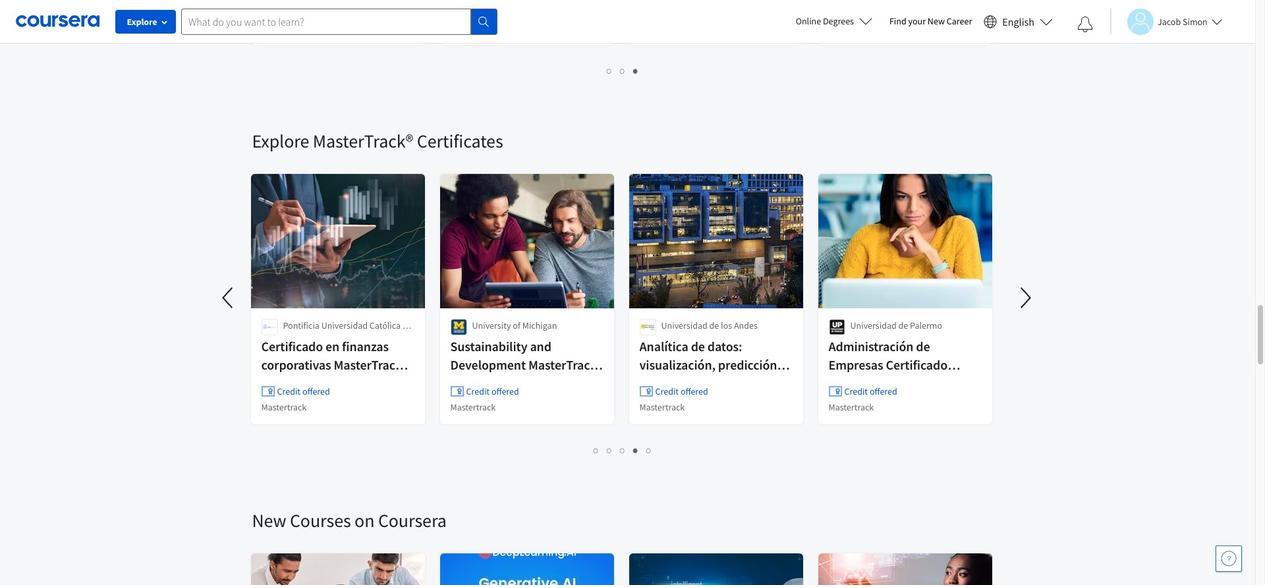 Task type: locate. For each thing, give the bounding box(es) containing it.
1 vertical spatial explore
[[252, 129, 309, 153]]

new left courses at bottom left
[[252, 509, 286, 533]]

1 horizontal spatial guided project link
[[439, 0, 615, 46]]

2 mastertrack from the left
[[451, 401, 496, 413]]

mastertrack® inside administración de empresas certificado mastertrack®
[[829, 375, 903, 392]]

mastertrack® inside certificado en finanzas corporativas mastertrack® certificate
[[334, 357, 408, 373]]

simon
[[1183, 15, 1208, 27]]

1 vertical spatial list
[[252, 443, 994, 458]]

credit offered for sustainability and development mastertrack® certificate
[[466, 386, 519, 398]]

2 horizontal spatial project
[[859, 22, 886, 34]]

1 horizontal spatial guided project
[[451, 22, 508, 34]]

2 project from the left
[[480, 22, 508, 34]]

4 credit from the left
[[845, 386, 868, 398]]

certificado down palermo
[[886, 357, 948, 373]]

3 button
[[630, 63, 643, 78], [616, 443, 630, 458]]

new right your
[[928, 15, 945, 27]]

0 vertical spatial explore
[[127, 16, 157, 28]]

0 horizontal spatial certificate
[[261, 375, 319, 392]]

universidad
[[322, 320, 368, 332], [662, 320, 708, 332], [851, 320, 897, 332]]

de for universidad de palermo
[[899, 320, 909, 332]]

0 horizontal spatial new
[[252, 509, 286, 533]]

certificado en finanzas corporativas mastertrack® certificate
[[261, 338, 408, 392]]

universidad up en
[[322, 320, 368, 332]]

0 horizontal spatial guided
[[261, 22, 289, 34]]

1 button for 'list' inside the explore mastertrack® certificates carousel element
[[590, 443, 603, 458]]

credit down development
[[466, 386, 490, 398]]

universidad for universidad de los andes
[[662, 320, 708, 332]]

pontificia
[[283, 320, 320, 332]]

list inside explore mastertrack® certificates carousel element
[[252, 443, 994, 458]]

universidad de los andes image
[[640, 319, 656, 336]]

1 horizontal spatial guided
[[451, 22, 478, 34]]

english button
[[979, 0, 1059, 43]]

2 button
[[616, 63, 630, 78], [603, 443, 616, 458]]

explore inside popup button
[[127, 16, 157, 28]]

explore button
[[115, 10, 176, 34]]

3 universidad from the left
[[851, 320, 897, 332]]

university
[[472, 320, 511, 332]]

new
[[928, 15, 945, 27], [252, 509, 286, 533]]

jacob
[[1158, 15, 1181, 27]]

de down palermo
[[917, 338, 931, 355]]

credit offered
[[277, 386, 330, 398], [466, 386, 519, 398], [656, 386, 709, 398], [845, 386, 898, 398]]

1 credit from the left
[[277, 386, 301, 398]]

1 project from the left
[[291, 22, 318, 34]]

1 inside explore mastertrack® certificates carousel element
[[594, 444, 599, 457]]

1 button
[[603, 63, 616, 78], [590, 443, 603, 458]]

mastertrack down corporativas on the left of the page
[[261, 401, 307, 413]]

3 button for 2 button related to first 'list' from the top of the page 1 button
[[630, 63, 643, 78]]

0 horizontal spatial guided project link
[[250, 0, 426, 46]]

1 horizontal spatial 3
[[634, 65, 639, 77]]

1 for 2 button related to first 'list' from the top of the page 1 button
[[607, 65, 612, 77]]

1 mastertrack from the left
[[261, 401, 307, 413]]

1 universidad from the left
[[322, 320, 368, 332]]

0 vertical spatial 2 button
[[616, 63, 630, 78]]

certificate inside sustainability and development mastertrack® certificate
[[451, 375, 509, 392]]

1 credit offered from the left
[[277, 386, 330, 398]]

0 vertical spatial 1 button
[[603, 63, 616, 78]]

2 guided from the left
[[451, 22, 478, 34]]

credit
[[277, 386, 301, 398], [466, 386, 490, 398], [656, 386, 679, 398], [845, 386, 868, 398]]

3 inside explore mastertrack® certificates carousel element
[[620, 444, 626, 457]]

certificate down development
[[451, 375, 509, 392]]

0 vertical spatial certificado
[[261, 338, 323, 355]]

1 vertical spatial certificado
[[886, 357, 948, 373]]

coursera
[[378, 509, 447, 533]]

0 vertical spatial 3 button
[[630, 63, 643, 78]]

1 offered from the left
[[303, 386, 330, 398]]

certificado
[[261, 338, 323, 355], [886, 357, 948, 373]]

michigan
[[523, 320, 557, 332]]

3 project from the left
[[859, 22, 886, 34]]

3
[[634, 65, 639, 77], [620, 444, 626, 457]]

help center image
[[1222, 551, 1237, 567]]

1
[[607, 65, 612, 77], [594, 444, 599, 457]]

previous slide image
[[213, 282, 244, 314]]

find your new career link
[[883, 13, 979, 30]]

0 horizontal spatial certificado
[[261, 338, 323, 355]]

0 vertical spatial 3
[[634, 65, 639, 77]]

generative ai fundamentals specialization by ibm, image
[[629, 554, 804, 585]]

certificate down corporativas on the left of the page
[[261, 375, 319, 392]]

3 guided from the left
[[829, 22, 857, 34]]

credit up 5 button
[[656, 386, 679, 398]]

0 vertical spatial 2
[[620, 65, 626, 77]]

1 guided from the left
[[261, 22, 289, 34]]

credit for sustainability and development mastertrack® certificate
[[466, 386, 490, 398]]

coursera image
[[16, 11, 100, 32]]

of
[[513, 320, 521, 332]]

2 list from the top
[[252, 443, 994, 458]]

1 horizontal spatial explore
[[252, 129, 309, 153]]

católica
[[370, 320, 401, 332]]

0 vertical spatial new
[[928, 15, 945, 27]]

de left los
[[710, 320, 719, 332]]

2 inside explore mastertrack® certificates carousel element
[[607, 444, 612, 457]]

0 vertical spatial 1
[[607, 65, 612, 77]]

guided project link
[[250, 0, 426, 46], [439, 0, 615, 46], [817, 0, 994, 46]]

credit down corporativas on the left of the page
[[277, 386, 301, 398]]

1 for 2 button for 1 button for 'list' inside the explore mastertrack® certificates carousel element
[[594, 444, 599, 457]]

mastertrack up '5'
[[640, 401, 685, 413]]

universidad up administración
[[851, 320, 897, 332]]

1 certificate from the left
[[261, 375, 319, 392]]

mastertrack®
[[313, 129, 414, 153], [334, 357, 408, 373], [529, 357, 603, 373], [829, 375, 903, 392]]

chile
[[283, 333, 303, 345]]

explore for explore mastertrack® certificates
[[252, 129, 309, 153]]

offered for development
[[492, 386, 519, 398]]

1 horizontal spatial certificado
[[886, 357, 948, 373]]

4 credit offered from the left
[[845, 386, 898, 398]]

None search field
[[181, 8, 498, 35]]

1 vertical spatial 3 button
[[616, 443, 630, 458]]

administración de empresas certificado mastertrack®
[[829, 338, 948, 392]]

1 vertical spatial 1 button
[[590, 443, 603, 458]]

new courses on coursera carousel element
[[246, 469, 1266, 585]]

0 horizontal spatial 3
[[620, 444, 626, 457]]

3 credit offered from the left
[[656, 386, 709, 398]]

mastertrack down development
[[451, 401, 496, 413]]

de inside pontificia universidad católica de chile
[[403, 320, 412, 332]]

guided for 1st guided project link from the right
[[829, 22, 857, 34]]

universidad right universidad de los andes 'image'
[[662, 320, 708, 332]]

guided project
[[261, 22, 318, 34], [451, 22, 508, 34], [829, 22, 886, 34]]

de right católica
[[403, 320, 412, 332]]

2 credit offered from the left
[[466, 386, 519, 398]]

palermo
[[910, 320, 943, 332]]

1 button for first 'list' from the top of the page
[[603, 63, 616, 78]]

2 horizontal spatial guided project
[[829, 22, 886, 34]]

1 guided project from the left
[[261, 22, 318, 34]]

explore mastertrack® certificates carousel element
[[0, 90, 1192, 469]]

project
[[291, 22, 318, 34], [480, 22, 508, 34], [859, 22, 886, 34]]

0 horizontal spatial 2
[[607, 444, 612, 457]]

certificate inside certificado en finanzas corporativas mastertrack® certificate
[[261, 375, 319, 392]]

certificate
[[261, 375, 319, 392], [451, 375, 509, 392]]

2 credit from the left
[[466, 386, 490, 398]]

credit offered for certificado en finanzas corporativas mastertrack® certificate
[[277, 386, 330, 398]]

mastertrack
[[261, 401, 307, 413], [451, 401, 496, 413], [640, 401, 685, 413], [829, 401, 874, 413]]

1 vertical spatial 3
[[620, 444, 626, 457]]

courses
[[290, 509, 351, 533]]

1 horizontal spatial project
[[480, 22, 508, 34]]

mastertrack down "empresas"
[[829, 401, 874, 413]]

0 horizontal spatial universidad
[[322, 320, 368, 332]]

2
[[620, 65, 626, 77], [607, 444, 612, 457]]

credit down "empresas"
[[845, 386, 868, 398]]

2 offered from the left
[[492, 386, 519, 398]]

1 vertical spatial 2 button
[[603, 443, 616, 458]]

1 vertical spatial 1
[[594, 444, 599, 457]]

mastertrack® inside sustainability and development mastertrack® certificate
[[529, 357, 603, 373]]

2 button for 1 button for 'list' inside the explore mastertrack® certificates carousel element
[[603, 443, 616, 458]]

administración
[[829, 338, 914, 355]]

certificado inside certificado en finanzas corporativas mastertrack® certificate
[[261, 338, 323, 355]]

4 offered from the left
[[870, 386, 898, 398]]

certificado up corporativas on the left of the page
[[261, 338, 323, 355]]

0 horizontal spatial guided project
[[261, 22, 318, 34]]

offered
[[303, 386, 330, 398], [492, 386, 519, 398], [681, 386, 709, 398], [870, 386, 898, 398]]

university of michigan
[[472, 320, 557, 332]]

explore
[[127, 16, 157, 28], [252, 129, 309, 153]]

4
[[634, 444, 639, 457]]

list
[[252, 63, 994, 78], [252, 443, 994, 458]]

finanzas
[[342, 338, 389, 355]]

0 vertical spatial list
[[252, 63, 994, 78]]

sustainability
[[451, 338, 528, 355]]

4 mastertrack from the left
[[829, 401, 874, 413]]

explore mastertrack® certificates
[[252, 129, 503, 153]]

universidad inside pontificia universidad católica de chile
[[322, 320, 368, 332]]

1 horizontal spatial universidad
[[662, 320, 708, 332]]

de inside administración de empresas certificado mastertrack®
[[917, 338, 931, 355]]

2 certificate from the left
[[451, 375, 509, 392]]

1 horizontal spatial 1
[[607, 65, 612, 77]]

certificates
[[417, 129, 503, 153]]

guided
[[261, 22, 289, 34], [451, 22, 478, 34], [829, 22, 857, 34]]

2 horizontal spatial universidad
[[851, 320, 897, 332]]

jacob simon
[[1158, 15, 1208, 27]]

0 horizontal spatial 1
[[594, 444, 599, 457]]

2 horizontal spatial guided
[[829, 22, 857, 34]]

1 horizontal spatial certificate
[[451, 375, 509, 392]]

1 vertical spatial 2
[[607, 444, 612, 457]]

0 horizontal spatial project
[[291, 22, 318, 34]]

career
[[947, 15, 973, 27]]

offered for finanzas
[[303, 386, 330, 398]]

2 guided project link from the left
[[439, 0, 615, 46]]

5 button
[[643, 443, 656, 458]]

0 horizontal spatial explore
[[127, 16, 157, 28]]

3 credit from the left
[[656, 386, 679, 398]]

1 vertical spatial new
[[252, 509, 286, 533]]

de left palermo
[[899, 320, 909, 332]]

2 universidad from the left
[[662, 320, 708, 332]]

pontificia universidad católica de chile image
[[261, 319, 278, 336]]

2 horizontal spatial guided project link
[[817, 0, 994, 46]]

de
[[403, 320, 412, 332], [710, 320, 719, 332], [899, 320, 909, 332], [917, 338, 931, 355]]

microsoft power bi data analyst professional certificate by microsoft, image
[[818, 554, 993, 585]]

1 horizontal spatial 2
[[620, 65, 626, 77]]



Task type: describe. For each thing, give the bounding box(es) containing it.
find
[[890, 15, 907, 27]]

What do you want to learn? text field
[[181, 8, 471, 35]]

english
[[1003, 15, 1035, 28]]

credit for administración de empresas certificado mastertrack®
[[845, 386, 868, 398]]

1 guided project link from the left
[[250, 0, 426, 46]]

development
[[451, 357, 526, 373]]

los
[[721, 320, 732, 332]]

1 list from the top
[[252, 63, 994, 78]]

de for universidad de los andes
[[710, 320, 719, 332]]

credit offered for administración de empresas certificado mastertrack®
[[845, 386, 898, 398]]

guided for 2nd guided project link from the right
[[451, 22, 478, 34]]

3 guided project link from the left
[[817, 0, 994, 46]]

degrees
[[823, 15, 854, 27]]

explore for explore
[[127, 16, 157, 28]]

project for 1st guided project link from left
[[291, 22, 318, 34]]

and
[[530, 338, 552, 355]]

online degrees button
[[786, 7, 883, 36]]

show notifications image
[[1078, 16, 1094, 32]]

mastertrack for certificado en finanzas corporativas mastertrack® certificate
[[261, 401, 307, 413]]

online degrees
[[796, 15, 854, 27]]

guided for 1st guided project link from left
[[261, 22, 289, 34]]

project for 1st guided project link from the right
[[859, 22, 886, 34]]

university of michigan image
[[451, 319, 467, 336]]

your
[[909, 15, 926, 27]]

ibm product manager professional certificate by ibm, skillup edtech, image
[[251, 554, 426, 585]]

2 button for first 'list' from the top of the page 1 button
[[616, 63, 630, 78]]

corporativas
[[261, 357, 331, 373]]

3 offered from the left
[[681, 386, 709, 398]]

universidad for universidad de palermo
[[851, 320, 897, 332]]

credit for certificado en finanzas corporativas mastertrack® certificate
[[277, 386, 301, 398]]

3 guided project from the left
[[829, 22, 886, 34]]

en
[[326, 338, 340, 355]]

2 guided project from the left
[[451, 22, 508, 34]]

3 mastertrack from the left
[[640, 401, 685, 413]]

online
[[796, 15, 822, 27]]

sustainability and development mastertrack® certificate
[[451, 338, 603, 392]]

universidad de los andes
[[662, 320, 758, 332]]

3 button for 2 button for 1 button for 'list' inside the explore mastertrack® certificates carousel element
[[616, 443, 630, 458]]

empresas
[[829, 357, 884, 373]]

next slide image
[[1010, 282, 1042, 314]]

pontificia universidad católica de chile
[[283, 320, 412, 345]]

mastertrack for administración de empresas certificado mastertrack®
[[829, 401, 874, 413]]

certificado inside administración de empresas certificado mastertrack®
[[886, 357, 948, 373]]

generative ai for everyone course by deeplearning.ai, image
[[440, 554, 615, 585]]

universidad de palermo image
[[829, 319, 845, 336]]

andes
[[734, 320, 758, 332]]

jacob simon button
[[1111, 8, 1223, 35]]

de for administración de empresas certificado mastertrack®
[[917, 338, 931, 355]]

2 for first 'list' from the top of the page 1 button
[[620, 65, 626, 77]]

offered for empresas
[[870, 386, 898, 398]]

1 horizontal spatial new
[[928, 15, 945, 27]]

universidad de palermo
[[851, 320, 943, 332]]

2 for 1 button for 'list' inside the explore mastertrack® certificates carousel element
[[607, 444, 612, 457]]

new courses on coursera
[[252, 509, 447, 533]]

4 button
[[630, 443, 643, 458]]

find your new career
[[890, 15, 973, 27]]

5
[[647, 444, 652, 457]]

mastertrack for sustainability and development mastertrack® certificate
[[451, 401, 496, 413]]

project for 2nd guided project link from the right
[[480, 22, 508, 34]]

on
[[355, 509, 375, 533]]



Task type: vqa. For each thing, say whether or not it's contained in the screenshot.
Coursera Project Network link
no



